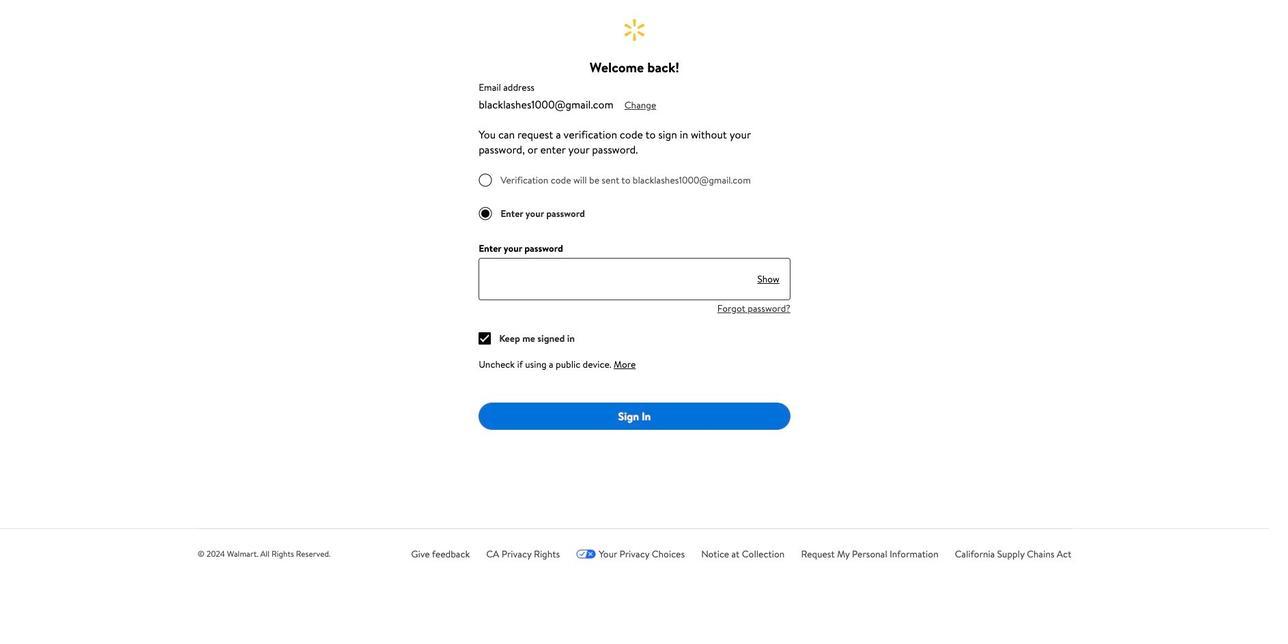 Task type: locate. For each thing, give the bounding box(es) containing it.
None radio
[[479, 173, 493, 187], [479, 207, 493, 221], [479, 173, 493, 187], [479, 207, 493, 221]]

Enter your password password field
[[479, 258, 747, 301]]

None checkbox
[[479, 333, 491, 345]]



Task type: vqa. For each thing, say whether or not it's contained in the screenshot.
ENTER YOUR PASSWORD password field in the top of the page
yes



Task type: describe. For each thing, give the bounding box(es) containing it.
walmart logo with link to homepage. image
[[625, 19, 645, 41]]

password element
[[479, 242, 563, 255]]

privacy choices icon image
[[577, 550, 596, 559]]



